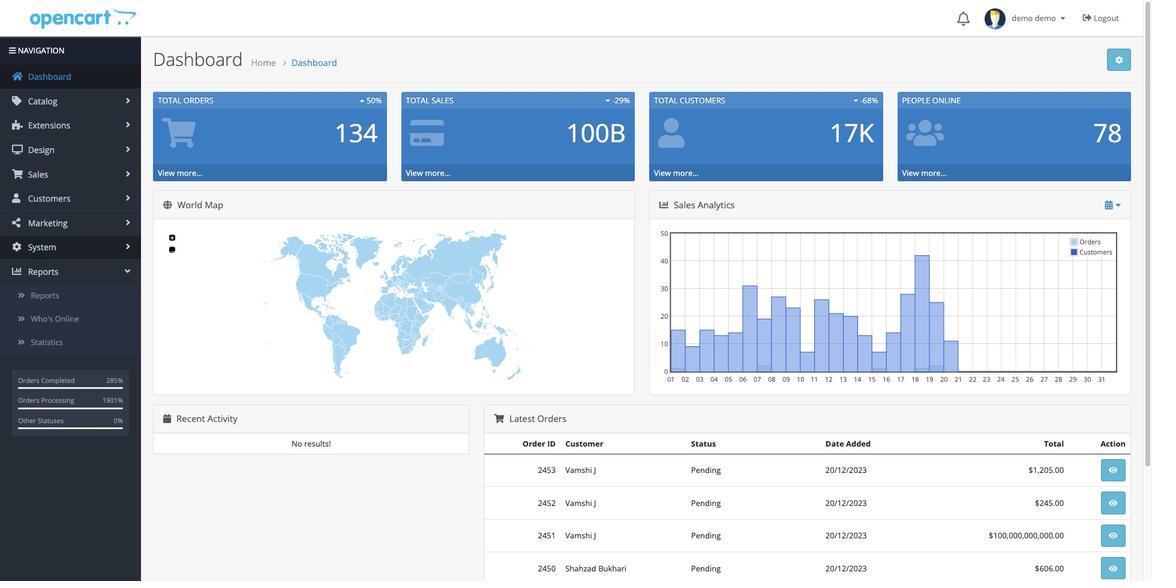 Task type: describe. For each thing, give the bounding box(es) containing it.
$100,000,000,000.00
[[990, 530, 1065, 541]]

view image
[[1110, 467, 1119, 475]]

18
[[912, 375, 920, 384]]

who's online
[[31, 313, 79, 324]]

extensions
[[26, 120, 70, 131]]

orders completed
[[18, 376, 75, 385]]

-68%
[[859, 95, 879, 106]]

1 horizontal spatial customers
[[680, 95, 726, 106]]

statuses
[[38, 416, 64, 425]]

shahzad bukhari
[[566, 563, 627, 574]]

view more... for 134
[[158, 168, 203, 178]]

share alt image
[[12, 218, 23, 227]]

calendar alt image
[[1106, 200, 1114, 209]]

catalog link
[[0, 89, 141, 113]]

29
[[1070, 375, 1078, 384]]

marketing link
[[0, 211, 141, 235]]

+ −
[[170, 232, 176, 257]]

status
[[692, 438, 717, 449]]

04
[[711, 375, 718, 384]]

$606.00
[[1036, 563, 1065, 574]]

globe image
[[163, 200, 172, 209]]

customer
[[566, 438, 604, 449]]

vamshi for 2452
[[566, 498, 593, 508]]

22
[[970, 375, 977, 384]]

1 horizontal spatial dashboard
[[153, 47, 243, 71]]

demo demo image
[[986, 8, 1007, 29]]

- for 100b
[[613, 95, 615, 106]]

date
[[826, 438, 845, 449]]

date added
[[826, 438, 872, 449]]

j for 2453
[[595, 465, 597, 476]]

17
[[898, 375, 905, 384]]

view more... link for 78
[[903, 168, 948, 178]]

+
[[170, 232, 175, 243]]

view more... for 17k
[[655, 168, 699, 178]]

0 vertical spatial reports
[[26, 266, 59, 277]]

caret down image
[[1116, 200, 1122, 209]]

shopping cart image
[[12, 169, 23, 179]]

tag image
[[12, 96, 23, 106]]

more... for 100b
[[425, 168, 451, 178]]

02
[[682, 375, 690, 384]]

recent activity
[[174, 413, 238, 425]]

logout
[[1095, 13, 1120, 23]]

order id
[[523, 438, 556, 449]]

11
[[811, 375, 819, 384]]

statistics link
[[0, 331, 141, 354]]

50%
[[365, 95, 382, 106]]

total sales
[[406, 95, 454, 106]]

view more... link for 100b
[[406, 168, 451, 178]]

latest orders
[[508, 413, 567, 425]]

vamshi j for 2453
[[566, 465, 597, 476]]

0
[[665, 367, 668, 376]]

total orders
[[158, 95, 214, 106]]

20/12/2023 for $1,205.00
[[826, 465, 868, 476]]

other statuses
[[18, 416, 64, 425]]

pending for 2451
[[692, 530, 721, 541]]

12
[[826, 375, 833, 384]]

view more... link for 134
[[158, 168, 203, 178]]

total customers
[[655, 95, 726, 106]]

j for 2452
[[595, 498, 597, 508]]

people online
[[903, 95, 962, 106]]

285%
[[106, 376, 123, 385]]

2453
[[538, 465, 556, 476]]

24
[[998, 375, 1005, 384]]

2 vertical spatial customers
[[1081, 247, 1113, 256]]

50
[[661, 229, 669, 238]]

2452
[[538, 498, 556, 508]]

1 horizontal spatial dashboard link
[[292, 56, 337, 68]]

17k
[[830, 115, 875, 150]]

completed
[[41, 376, 75, 385]]

demo demo link
[[980, 0, 1075, 36]]

0 horizontal spatial dashboard
[[26, 71, 71, 82]]

more... for 134
[[177, 168, 203, 178]]

customers link
[[0, 187, 141, 211]]

1 reports link from the top
[[0, 260, 141, 284]]

home link
[[251, 56, 276, 68]]

2450
[[538, 563, 556, 574]]

view more... for 100b
[[406, 168, 451, 178]]

orders processing
[[18, 396, 74, 405]]

map
[[205, 199, 224, 211]]

view for 100b
[[406, 168, 423, 178]]

calendar image
[[163, 415, 171, 424]]

2 horizontal spatial caret down image
[[1059, 14, 1069, 22]]

1901%
[[103, 396, 123, 405]]

134
[[335, 115, 378, 150]]

processing
[[41, 396, 74, 405]]

puzzle piece image
[[12, 120, 23, 130]]

0 horizontal spatial 30
[[661, 284, 669, 293]]

total for 100b
[[406, 95, 430, 106]]

vamshi j for 2452
[[566, 498, 597, 508]]

2451
[[538, 530, 556, 541]]

results!
[[304, 438, 331, 449]]

id
[[548, 438, 556, 449]]

2 demo from the left
[[1036, 13, 1057, 23]]

marketing
[[26, 217, 68, 229]]

view for 134
[[158, 168, 175, 178]]

bukhari
[[599, 563, 627, 574]]

$1,205.00
[[1029, 465, 1065, 476]]

more... for 78
[[922, 168, 948, 178]]

other
[[18, 416, 36, 425]]

23
[[984, 375, 991, 384]]

1 vertical spatial reports
[[31, 290, 59, 301]]

0%
[[114, 416, 123, 425]]

sales analytics
[[672, 199, 735, 211]]

bars image
[[9, 47, 16, 55]]

shahzad
[[566, 563, 597, 574]]

chart bar image
[[660, 200, 669, 209]]

sales link
[[0, 162, 141, 186]]

view image for $606.00
[[1110, 565, 1119, 573]]

14
[[855, 375, 862, 384]]

0 vertical spatial sales
[[432, 95, 454, 106]]

orders for orders completed
[[18, 376, 39, 385]]



Task type: vqa. For each thing, say whether or not it's contained in the screenshot.
SHOPPING CART icon within Sales link
no



Task type: locate. For each thing, give the bounding box(es) containing it.
view image
[[1110, 499, 1119, 507], [1110, 532, 1119, 540], [1110, 565, 1119, 573]]

3 pending from the top
[[692, 530, 721, 541]]

29%
[[615, 95, 631, 106]]

navigation
[[16, 45, 65, 56]]

10 left 11
[[797, 375, 805, 384]]

design link
[[0, 138, 141, 162]]

j right 2452
[[595, 498, 597, 508]]

20 right 19
[[941, 375, 948, 384]]

0 vertical spatial 10
[[661, 339, 669, 348]]

1 vertical spatial vamshi
[[566, 498, 593, 508]]

10
[[661, 339, 669, 348], [797, 375, 805, 384]]

1 demo from the left
[[1013, 13, 1034, 23]]

vamshi right 2452
[[566, 498, 593, 508]]

demo demo
[[1007, 13, 1059, 23]]

20/12/2023 for $606.00
[[826, 563, 868, 574]]

0 horizontal spatial demo
[[1013, 13, 1034, 23]]

2 horizontal spatial customers
[[1081, 247, 1113, 256]]

1 vertical spatial customers
[[26, 193, 70, 204]]

dashboard link up the "catalog" link
[[0, 65, 141, 89]]

16
[[883, 375, 891, 384]]

21
[[955, 375, 963, 384]]

1 - from the left
[[613, 95, 615, 106]]

3 view from the left
[[655, 168, 672, 178]]

1 view image from the top
[[1110, 499, 1119, 507]]

0 horizontal spatial dashboard link
[[0, 65, 141, 89]]

2 more... from the left
[[425, 168, 451, 178]]

2 vamshi from the top
[[566, 498, 593, 508]]

vamshi
[[566, 465, 593, 476], [566, 498, 593, 508], [566, 530, 593, 541]]

1 vertical spatial view image
[[1110, 532, 1119, 540]]

30 left 31
[[1085, 375, 1092, 384]]

07
[[754, 375, 762, 384]]

30
[[661, 284, 669, 293], [1085, 375, 1092, 384]]

4 more... from the left
[[922, 168, 948, 178]]

0 horizontal spatial 10
[[661, 339, 669, 348]]

sign out alt image
[[1084, 13, 1093, 22]]

0 vertical spatial online
[[933, 95, 962, 106]]

1 horizontal spatial 30
[[1085, 375, 1092, 384]]

3 vamshi j from the top
[[566, 530, 597, 541]]

1 vertical spatial 10
[[797, 375, 805, 384]]

3 20/12/2023 from the top
[[826, 530, 868, 541]]

home
[[251, 56, 276, 68]]

25
[[1012, 375, 1020, 384]]

1 vertical spatial 20
[[941, 375, 948, 384]]

pending for 2450
[[692, 563, 721, 574]]

1 horizontal spatial sales
[[432, 95, 454, 106]]

vamshi j for 2451
[[566, 530, 597, 541]]

total
[[158, 95, 182, 106], [406, 95, 430, 106], [655, 95, 678, 106], [1045, 438, 1065, 449]]

2 view more... link from the left
[[406, 168, 451, 178]]

no results!
[[292, 438, 331, 449]]

2 view image from the top
[[1110, 532, 1119, 540]]

vamshi for 2453
[[566, 465, 593, 476]]

bell image
[[958, 11, 971, 26]]

2 vertical spatial view image
[[1110, 565, 1119, 573]]

caret down image
[[1059, 14, 1069, 22], [606, 97, 611, 104], [854, 97, 859, 104]]

2 view more... from the left
[[406, 168, 451, 178]]

2 horizontal spatial sales
[[674, 199, 696, 211]]

2 vertical spatial vamshi j
[[566, 530, 597, 541]]

0 horizontal spatial 20
[[661, 312, 669, 321]]

19
[[927, 375, 934, 384]]

0 horizontal spatial customers
[[26, 193, 70, 204]]

13
[[840, 375, 848, 384]]

caret down image for 17k
[[854, 97, 859, 104]]

28
[[1056, 375, 1063, 384]]

2 j from the top
[[595, 498, 597, 508]]

3 view more... link from the left
[[655, 168, 699, 178]]

1 vertical spatial 30
[[1085, 375, 1092, 384]]

demo right demo demo image
[[1013, 13, 1034, 23]]

total for 134
[[158, 95, 182, 106]]

vamshi right 2451
[[566, 530, 593, 541]]

j for 2451
[[595, 530, 597, 541]]

0 vertical spatial vamshi j
[[566, 465, 597, 476]]

0 horizontal spatial -
[[613, 95, 615, 106]]

20/12/2023 for $245.00
[[826, 498, 868, 508]]

sales for sales
[[26, 168, 48, 180]]

vamshi down customer on the bottom
[[566, 465, 593, 476]]

31
[[1099, 375, 1106, 384]]

1 more... from the left
[[177, 168, 203, 178]]

2 - from the left
[[861, 95, 863, 106]]

view image for $100,000,000,000.00
[[1110, 532, 1119, 540]]

cog image
[[12, 242, 23, 252]]

system
[[26, 242, 56, 253]]

78
[[1094, 115, 1123, 150]]

caret down image left sign out alt image
[[1059, 14, 1069, 22]]

reports down system
[[26, 266, 59, 277]]

online right people
[[933, 95, 962, 106]]

4 pending from the top
[[692, 563, 721, 574]]

reports
[[26, 266, 59, 277], [31, 290, 59, 301]]

30 down 40
[[661, 284, 669, 293]]

online for people online
[[933, 95, 962, 106]]

20/12/2023 for $100,000,000,000.00
[[826, 530, 868, 541]]

0 vertical spatial 20
[[661, 312, 669, 321]]

1 horizontal spatial 10
[[797, 375, 805, 384]]

1 horizontal spatial demo
[[1036, 13, 1057, 23]]

1 horizontal spatial -
[[861, 95, 863, 106]]

08
[[769, 375, 776, 384]]

activity
[[208, 413, 238, 425]]

statistics
[[31, 337, 63, 348]]

world
[[177, 199, 203, 211]]

2 vertical spatial vamshi
[[566, 530, 593, 541]]

1 vamshi j from the top
[[566, 465, 597, 476]]

who's online link
[[0, 307, 141, 331]]

dashboard link right the home link
[[292, 56, 337, 68]]

j down customer on the bottom
[[595, 465, 597, 476]]

20 down 40
[[661, 312, 669, 321]]

online
[[933, 95, 962, 106], [55, 313, 79, 324]]

3 more... from the left
[[674, 168, 699, 178]]

opencart image
[[29, 7, 137, 29]]

vamshi j up shahzad
[[566, 530, 597, 541]]

0 vertical spatial vamshi
[[566, 465, 593, 476]]

10 up 0
[[661, 339, 669, 348]]

dashboard right the home link
[[292, 56, 337, 68]]

4 view more... from the left
[[903, 168, 948, 178]]

developer setting image
[[1116, 56, 1124, 64]]

people
[[903, 95, 931, 106]]

1 vertical spatial j
[[595, 498, 597, 508]]

who's
[[31, 313, 53, 324]]

4 view from the left
[[903, 168, 920, 178]]

desktop image
[[12, 145, 23, 154]]

$245.00
[[1036, 498, 1065, 508]]

dashboard up catalog
[[26, 71, 71, 82]]

total for 17k
[[655, 95, 678, 106]]

view
[[158, 168, 175, 178], [406, 168, 423, 178], [655, 168, 672, 178], [903, 168, 920, 178]]

4 view more... link from the left
[[903, 168, 948, 178]]

0 horizontal spatial online
[[55, 313, 79, 324]]

dashboard up total orders
[[153, 47, 243, 71]]

catalog
[[26, 95, 57, 107]]

1 horizontal spatial caret down image
[[854, 97, 859, 104]]

chart bar image
[[12, 267, 23, 276]]

online for who's online
[[55, 313, 79, 324]]

j up shahzad bukhari at the bottom of the page
[[595, 530, 597, 541]]

1 j from the top
[[595, 465, 597, 476]]

3 j from the top
[[595, 530, 597, 541]]

action
[[1101, 438, 1127, 449]]

- for 17k
[[861, 95, 863, 106]]

01
[[668, 375, 675, 384]]

1 vertical spatial online
[[55, 313, 79, 324]]

0 vertical spatial 30
[[661, 284, 669, 293]]

view more... link for 17k
[[655, 168, 699, 178]]

recent
[[177, 413, 205, 425]]

40
[[661, 256, 669, 265]]

shopping cart image
[[494, 415, 505, 424]]

4 20/12/2023 from the top
[[826, 563, 868, 574]]

20
[[661, 312, 669, 321], [941, 375, 948, 384]]

03
[[697, 375, 704, 384]]

2 20/12/2023 from the top
[[826, 498, 868, 508]]

06
[[740, 375, 747, 384]]

logout link
[[1075, 0, 1132, 36]]

view for 78
[[903, 168, 920, 178]]

pending for 2452
[[692, 498, 721, 508]]

2 view from the left
[[406, 168, 423, 178]]

caret down image left 68%
[[854, 97, 859, 104]]

more... for 17k
[[674, 168, 699, 178]]

demo left sign out alt image
[[1036, 13, 1057, 23]]

design
[[26, 144, 55, 156]]

view for 17k
[[655, 168, 672, 178]]

caret down image for 100b
[[606, 97, 611, 104]]

sales
[[432, 95, 454, 106], [26, 168, 48, 180], [674, 199, 696, 211]]

0 vertical spatial j
[[595, 465, 597, 476]]

- up 100b
[[613, 95, 615, 106]]

27
[[1041, 375, 1049, 384]]

0 vertical spatial view image
[[1110, 499, 1119, 507]]

pending for 2453
[[692, 465, 721, 476]]

05
[[725, 375, 733, 384]]

online up 'statistics' "link"
[[55, 313, 79, 324]]

1 horizontal spatial online
[[933, 95, 962, 106]]

-29%
[[611, 95, 631, 106]]

reports up who's
[[31, 290, 59, 301]]

vamshi j right 2452
[[566, 498, 597, 508]]

2 reports link from the top
[[0, 284, 141, 307]]

1 pending from the top
[[692, 465, 721, 476]]

view more... link
[[158, 168, 203, 178], [406, 168, 451, 178], [655, 168, 699, 178], [903, 168, 948, 178]]

0 horizontal spatial caret down image
[[606, 97, 611, 104]]

- up "17k"
[[861, 95, 863, 106]]

2 horizontal spatial dashboard
[[292, 56, 337, 68]]

latest
[[510, 413, 535, 425]]

orders for orders
[[1081, 237, 1102, 246]]

15
[[869, 375, 876, 384]]

dashboard
[[153, 47, 243, 71], [292, 56, 337, 68], [26, 71, 71, 82]]

view more...
[[158, 168, 203, 178], [406, 168, 451, 178], [655, 168, 699, 178], [903, 168, 948, 178]]

reports link down system link
[[0, 260, 141, 284]]

2 pending from the top
[[692, 498, 721, 508]]

home image
[[12, 72, 23, 81]]

reports link up who's online
[[0, 284, 141, 307]]

3 view image from the top
[[1110, 565, 1119, 573]]

1 view from the left
[[158, 168, 175, 178]]

caret down image left 29%
[[606, 97, 611, 104]]

j
[[595, 465, 597, 476], [595, 498, 597, 508], [595, 530, 597, 541]]

−
[[171, 246, 176, 257]]

no
[[292, 438, 302, 449]]

100b
[[567, 115, 626, 150]]

1 view more... from the left
[[158, 168, 203, 178]]

sales for sales analytics
[[674, 199, 696, 211]]

1 vamshi from the top
[[566, 465, 593, 476]]

68%
[[863, 95, 879, 106]]

view image for $245.00
[[1110, 499, 1119, 507]]

26
[[1027, 375, 1034, 384]]

vamshi j down customer on the bottom
[[566, 465, 597, 476]]

0 horizontal spatial sales
[[26, 168, 48, 180]]

caret up image
[[360, 97, 365, 104]]

vamshi for 2451
[[566, 530, 593, 541]]

2 vertical spatial sales
[[674, 199, 696, 211]]

user image
[[12, 193, 23, 203]]

1 vertical spatial vamshi j
[[566, 498, 597, 508]]

3 view more... from the left
[[655, 168, 699, 178]]

analytics
[[698, 199, 735, 211]]

2 vertical spatial j
[[595, 530, 597, 541]]

1 20/12/2023 from the top
[[826, 465, 868, 476]]

1 horizontal spatial 20
[[941, 375, 948, 384]]

09
[[783, 375, 791, 384]]

0 vertical spatial customers
[[680, 95, 726, 106]]

world map
[[175, 199, 224, 211]]

orders for orders processing
[[18, 396, 39, 405]]

1 view more... link from the left
[[158, 168, 203, 178]]

3 vamshi from the top
[[566, 530, 593, 541]]

added
[[847, 438, 872, 449]]

2 vamshi j from the top
[[566, 498, 597, 508]]

demo
[[1013, 13, 1034, 23], [1036, 13, 1057, 23]]

view more... for 78
[[903, 168, 948, 178]]

20/12/2023
[[826, 465, 868, 476], [826, 498, 868, 508], [826, 530, 868, 541], [826, 563, 868, 574]]

1 vertical spatial sales
[[26, 168, 48, 180]]

extensions link
[[0, 114, 141, 137]]



